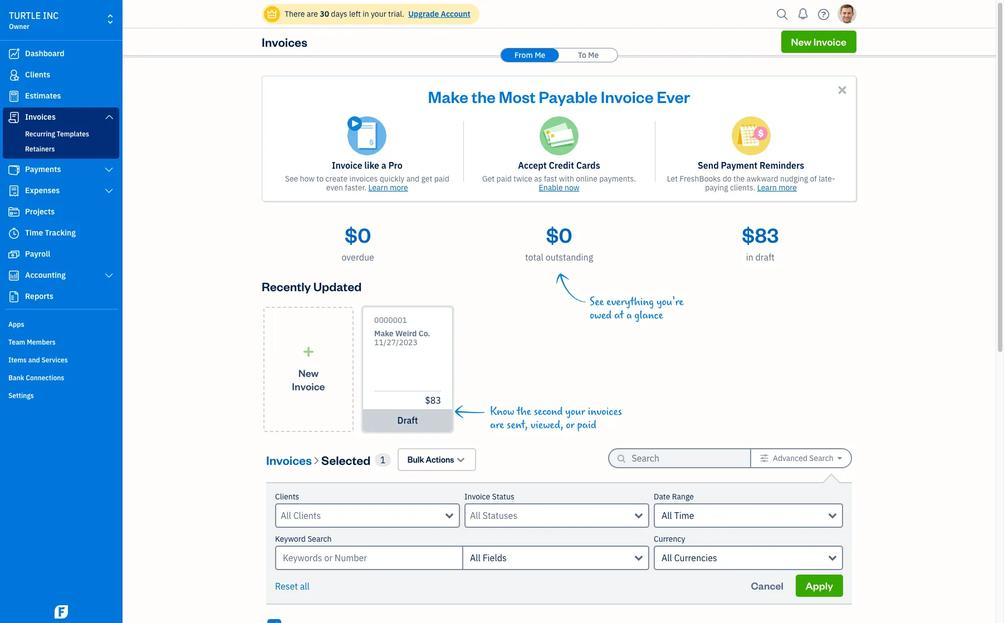 Task type: vqa. For each thing, say whether or not it's contained in the screenshot.
Dec
no



Task type: locate. For each thing, give the bounding box(es) containing it.
0 horizontal spatial new invoice link
[[264, 307, 354, 432]]

see
[[285, 174, 298, 184], [590, 296, 604, 309]]

2 me from the left
[[588, 50, 599, 60]]

1 horizontal spatial paid
[[497, 174, 512, 184]]

account
[[441, 9, 471, 19]]

$0 for $0 total outstanding
[[546, 222, 573, 248]]

1 vertical spatial and
[[28, 356, 40, 364]]

2 chevron large down image from the top
[[104, 165, 114, 174]]

all inside dropdown button
[[662, 553, 673, 564]]

report image
[[7, 291, 21, 303]]

0 horizontal spatial invoices
[[350, 174, 378, 184]]

invoice
[[814, 35, 847, 48], [601, 86, 654, 107], [332, 160, 363, 171], [292, 380, 325, 393], [465, 492, 490, 502]]

1 vertical spatial invoices
[[25, 112, 56, 122]]

1 horizontal spatial a
[[627, 309, 632, 322]]

1 vertical spatial the
[[734, 174, 745, 184]]

1 horizontal spatial learn
[[758, 183, 777, 193]]

1 learn from the left
[[369, 183, 388, 193]]

paid
[[434, 174, 450, 184], [497, 174, 512, 184], [578, 419, 597, 432]]

0 horizontal spatial new invoice
[[292, 366, 325, 393]]

me right from
[[535, 50, 546, 60]]

notifications image
[[795, 3, 812, 25]]

1 vertical spatial new invoice link
[[264, 307, 354, 432]]

project image
[[7, 207, 21, 218]]

chevron large down image
[[104, 271, 114, 280]]

enable
[[539, 183, 563, 193]]

chevron large down image down retainers link
[[104, 165, 114, 174]]

invoice up create
[[332, 160, 363, 171]]

all inside all time 'dropdown button'
[[662, 510, 673, 522]]

1 vertical spatial time
[[675, 510, 695, 522]]

1 vertical spatial new invoice
[[292, 366, 325, 393]]

days
[[331, 9, 348, 19]]

freshbooks image
[[52, 606, 70, 619]]

fields
[[483, 553, 507, 564]]

the inside know the second your invoices are sent, viewed, or paid
[[517, 406, 532, 418]]

bulk
[[408, 455, 424, 465]]

chevron large down image for invoices
[[104, 113, 114, 121]]

get
[[422, 174, 433, 184]]

caretdown image
[[838, 454, 843, 463]]

invoices inside see how to create invoices quickly and get paid even faster.
[[350, 174, 378, 184]]

2 vertical spatial the
[[517, 406, 532, 418]]

tracking
[[45, 228, 76, 238]]

all time button
[[654, 504, 844, 528]]

accept credit cards image
[[540, 116, 579, 155]]

search
[[810, 454, 834, 464], [308, 534, 332, 544]]

new down plus icon
[[299, 366, 319, 379]]

1 horizontal spatial $0
[[546, 222, 573, 248]]

a right at
[[627, 309, 632, 322]]

$0
[[345, 222, 371, 248], [546, 222, 573, 248]]

make
[[428, 86, 469, 107], [374, 329, 394, 339]]

0 horizontal spatial $83
[[425, 395, 441, 406]]

all down date
[[662, 510, 673, 522]]

Keyword Search text field
[[275, 546, 462, 571]]

0 horizontal spatial new
[[299, 366, 319, 379]]

Keyword Search field
[[462, 546, 650, 571]]

learn for a
[[369, 183, 388, 193]]

templates
[[57, 130, 89, 138]]

1 chevron large down image from the top
[[104, 113, 114, 121]]

1 vertical spatial in
[[746, 252, 754, 263]]

1 horizontal spatial in
[[746, 252, 754, 263]]

1 horizontal spatial make
[[428, 86, 469, 107]]

payment image
[[7, 164, 21, 176]]

all down currency
[[662, 553, 673, 564]]

1 $0 from the left
[[345, 222, 371, 248]]

your
[[371, 9, 387, 19], [566, 406, 586, 418]]

all currencies button
[[654, 546, 844, 571]]

2 learn from the left
[[758, 183, 777, 193]]

0 horizontal spatial a
[[382, 160, 387, 171]]

invoice left status on the bottom
[[465, 492, 490, 502]]

a left the pro
[[382, 160, 387, 171]]

learn
[[369, 183, 388, 193], [758, 183, 777, 193]]

1 vertical spatial clients
[[275, 492, 299, 502]]

0 vertical spatial the
[[472, 86, 496, 107]]

3 chevron large down image from the top
[[104, 187, 114, 196]]

0000001
[[374, 315, 407, 325]]

0 vertical spatial new invoice link
[[782, 31, 857, 53]]

see inside see how to create invoices quickly and get paid even faster.
[[285, 174, 298, 184]]

new
[[792, 35, 812, 48], [299, 366, 319, 379]]

1 horizontal spatial invoices
[[588, 406, 622, 418]]

1 horizontal spatial see
[[590, 296, 604, 309]]

0 vertical spatial new
[[792, 35, 812, 48]]

status
[[492, 492, 515, 502]]

payments.
[[600, 174, 636, 184]]

the right do
[[734, 174, 745, 184]]

2 $0 from the left
[[546, 222, 573, 248]]

0 horizontal spatial are
[[307, 9, 318, 19]]

paid right get
[[434, 174, 450, 184]]

bank
[[8, 374, 24, 382]]

bulk actions
[[408, 455, 454, 465]]

learn more
[[369, 183, 408, 193], [758, 183, 797, 193]]

invoices button
[[266, 451, 312, 469]]

recently
[[262, 279, 311, 294]]

see up owed on the right of page
[[590, 296, 604, 309]]

1 horizontal spatial search
[[810, 454, 834, 464]]

0 vertical spatial time
[[25, 228, 43, 238]]

co.
[[419, 329, 430, 339]]

1 vertical spatial search
[[308, 534, 332, 544]]

turtle
[[9, 10, 41, 21]]

dashboard image
[[7, 48, 21, 60]]

apps
[[8, 320, 24, 329]]

0 vertical spatial see
[[285, 174, 298, 184]]

search inside the advanced search dropdown button
[[810, 454, 834, 464]]

0 horizontal spatial learn more
[[369, 183, 408, 193]]

expense image
[[7, 186, 21, 197]]

1 vertical spatial make
[[374, 329, 394, 339]]

0 horizontal spatial paid
[[434, 174, 450, 184]]

1 vertical spatial your
[[566, 406, 586, 418]]

bank connections link
[[3, 369, 119, 386]]

timer image
[[7, 228, 21, 239]]

more down reminders
[[779, 183, 797, 193]]

0 horizontal spatial draft
[[398, 415, 418, 426]]

are down know
[[490, 419, 505, 432]]

invoices for even
[[350, 174, 378, 184]]

recently updated
[[262, 279, 362, 294]]

0 vertical spatial are
[[307, 9, 318, 19]]

chart image
[[7, 270, 21, 281]]

members
[[27, 338, 56, 347]]

are inside know the second your invoices are sent, viewed, or paid
[[490, 419, 505, 432]]

expenses
[[25, 186, 60, 196]]

1 horizontal spatial the
[[517, 406, 532, 418]]

and left get
[[407, 174, 420, 184]]

time
[[25, 228, 43, 238], [675, 510, 695, 522]]

the for make the most payable invoice ever
[[472, 86, 496, 107]]

learn more down reminders
[[758, 183, 797, 193]]

new invoice down plus icon
[[292, 366, 325, 393]]

all currencies
[[662, 553, 718, 564]]

are left 30
[[307, 9, 318, 19]]

1 horizontal spatial me
[[588, 50, 599, 60]]

currency
[[654, 534, 686, 544]]

online
[[576, 174, 598, 184]]

All Statuses search field
[[470, 509, 635, 523]]

to me
[[578, 50, 599, 60]]

2 more from the left
[[779, 183, 797, 193]]

0 horizontal spatial $0
[[345, 222, 371, 248]]

more down the pro
[[390, 183, 408, 193]]

chevron large down image up recurring templates link
[[104, 113, 114, 121]]

0 vertical spatial clients
[[25, 70, 50, 80]]

0 vertical spatial and
[[407, 174, 420, 184]]

settings
[[8, 392, 34, 400]]

0 vertical spatial in
[[363, 9, 369, 19]]

chevron large down image
[[104, 113, 114, 121], [104, 165, 114, 174], [104, 187, 114, 196]]

1 vertical spatial new
[[299, 366, 319, 379]]

create
[[326, 174, 348, 184]]

the
[[472, 86, 496, 107], [734, 174, 745, 184], [517, 406, 532, 418]]

go to help image
[[815, 6, 833, 23]]

new invoice link for know the second your invoices are sent, viewed, or paid
[[264, 307, 354, 432]]

and inside main element
[[28, 356, 40, 364]]

1 horizontal spatial are
[[490, 419, 505, 432]]

chevron large down image up projects link
[[104, 187, 114, 196]]

bank connections
[[8, 374, 64, 382]]

paid inside see how to create invoices quickly and get paid even faster.
[[434, 174, 450, 184]]

0 horizontal spatial search
[[308, 534, 332, 544]]

$0 inside the $0 overdue
[[345, 222, 371, 248]]

clients link
[[3, 65, 119, 85]]

1 vertical spatial a
[[627, 309, 632, 322]]

search left caretdown image at the bottom right of the page
[[810, 454, 834, 464]]

1 horizontal spatial $83
[[742, 222, 779, 248]]

send
[[698, 160, 719, 171]]

from
[[515, 50, 533, 60]]

0 vertical spatial make
[[428, 86, 469, 107]]

0 horizontal spatial see
[[285, 174, 298, 184]]

faster.
[[345, 183, 367, 193]]

your up or
[[566, 406, 586, 418]]

paid inside know the second your invoices are sent, viewed, or paid
[[578, 419, 597, 432]]

to
[[578, 50, 587, 60]]

0 horizontal spatial the
[[472, 86, 496, 107]]

and inside see how to create invoices quickly and get paid even faster.
[[407, 174, 420, 184]]

clients up estimates
[[25, 70, 50, 80]]

new inside new invoice
[[299, 366, 319, 379]]

search right keyword
[[308, 534, 332, 544]]

weird
[[396, 329, 417, 339]]

more for invoice like a pro
[[390, 183, 408, 193]]

clients down invoices button
[[275, 492, 299, 502]]

invoice like a pro
[[332, 160, 403, 171]]

time right timer image on the top left of page
[[25, 228, 43, 238]]

1 vertical spatial see
[[590, 296, 604, 309]]

me right to
[[588, 50, 599, 60]]

items and services link
[[3, 352, 119, 368]]

cancel
[[751, 580, 784, 592]]

accept
[[518, 160, 547, 171]]

upgrade
[[409, 9, 439, 19]]

1 learn more from the left
[[369, 183, 408, 193]]

accounting
[[25, 270, 66, 280]]

outstanding
[[546, 252, 593, 263]]

invoices for paid
[[588, 406, 622, 418]]

all
[[300, 581, 310, 592]]

accept credit cards get paid twice as fast with online payments. enable now
[[483, 160, 636, 193]]

1 horizontal spatial and
[[407, 174, 420, 184]]

chevron large down image for payments
[[104, 165, 114, 174]]

0 vertical spatial chevron large down image
[[104, 113, 114, 121]]

items
[[8, 356, 27, 364]]

see inside see everything you're owed at a glance
[[590, 296, 604, 309]]

chevron large down image inside payments link
[[104, 165, 114, 174]]

0 horizontal spatial in
[[363, 9, 369, 19]]

estimate image
[[7, 91, 21, 102]]

new down "notifications" "icon" at the top right of the page
[[792, 35, 812, 48]]

all left fields
[[470, 553, 481, 564]]

1 more from the left
[[390, 183, 408, 193]]

cards
[[577, 160, 601, 171]]

estimates
[[25, 91, 61, 101]]

time down range
[[675, 510, 695, 522]]

1 horizontal spatial new
[[792, 35, 812, 48]]

1 horizontal spatial new invoice link
[[782, 31, 857, 53]]

draft inside $83 in draft
[[756, 252, 775, 263]]

more
[[390, 183, 408, 193], [779, 183, 797, 193]]

1 vertical spatial invoices
[[588, 406, 622, 418]]

team
[[8, 338, 25, 347]]

0 vertical spatial new invoice
[[792, 35, 847, 48]]

0 horizontal spatial and
[[28, 356, 40, 364]]

$0 up outstanding
[[546, 222, 573, 248]]

learn more down the pro
[[369, 183, 408, 193]]

and right items
[[28, 356, 40, 364]]

paid right or
[[578, 419, 597, 432]]

2 horizontal spatial paid
[[578, 419, 597, 432]]

1 vertical spatial $83
[[425, 395, 441, 406]]

0 vertical spatial your
[[371, 9, 387, 19]]

the left most
[[472, 86, 496, 107]]

see for see everything you're owed at a glance
[[590, 296, 604, 309]]

0 vertical spatial draft
[[756, 252, 775, 263]]

all fields
[[470, 553, 507, 564]]

paid right 'get'
[[497, 174, 512, 184]]

the up sent,
[[517, 406, 532, 418]]

clients inside main element
[[25, 70, 50, 80]]

1 vertical spatial chevron large down image
[[104, 165, 114, 174]]

all inside all fields field
[[470, 553, 481, 564]]

1 horizontal spatial your
[[566, 406, 586, 418]]

0 vertical spatial search
[[810, 454, 834, 464]]

paid inside accept credit cards get paid twice as fast with online payments. enable now
[[497, 174, 512, 184]]

1 horizontal spatial draft
[[756, 252, 775, 263]]

of
[[810, 174, 817, 184]]

$0 inside $0 total outstanding
[[546, 222, 573, 248]]

learn right faster.
[[369, 183, 388, 193]]

recurring templates link
[[5, 128, 117, 141]]

new invoice down go to help icon
[[792, 35, 847, 48]]

plus image
[[302, 346, 315, 357]]

0 horizontal spatial me
[[535, 50, 546, 60]]

1 horizontal spatial learn more
[[758, 183, 797, 193]]

date
[[654, 492, 671, 502]]

advanced search button
[[751, 450, 851, 468]]

2 vertical spatial chevron large down image
[[104, 187, 114, 196]]

0 vertical spatial $83
[[742, 222, 779, 248]]

time tracking link
[[3, 223, 119, 244]]

0 horizontal spatial learn
[[369, 183, 388, 193]]

1 me from the left
[[535, 50, 546, 60]]

2 horizontal spatial the
[[734, 174, 745, 184]]

search for keyword search
[[308, 534, 332, 544]]

2 learn more from the left
[[758, 183, 797, 193]]

updated
[[314, 279, 362, 294]]

chevron large down image inside expenses link
[[104, 187, 114, 196]]

invoices inside know the second your invoices are sent, viewed, or paid
[[588, 406, 622, 418]]

0 vertical spatial a
[[382, 160, 387, 171]]

how
[[300, 174, 315, 184]]

1 horizontal spatial more
[[779, 183, 797, 193]]

advanced search
[[773, 454, 834, 464]]

1 vertical spatial are
[[490, 419, 505, 432]]

$0 up overdue
[[345, 222, 371, 248]]

0 horizontal spatial clients
[[25, 70, 50, 80]]

0 horizontal spatial more
[[390, 183, 408, 193]]

0 vertical spatial invoices
[[350, 174, 378, 184]]

see left how
[[285, 174, 298, 184]]

your left trial.
[[371, 9, 387, 19]]

invoice down plus icon
[[292, 380, 325, 393]]

0 horizontal spatial time
[[25, 228, 43, 238]]

advanced
[[773, 454, 808, 464]]

0 horizontal spatial make
[[374, 329, 394, 339]]

the inside let freshbooks do the awkward nudging of late- paying clients.
[[734, 174, 745, 184]]

a inside see everything you're owed at a glance
[[627, 309, 632, 322]]

invoice like a pro image
[[348, 116, 387, 155]]

time inside main element
[[25, 228, 43, 238]]

1 vertical spatial draft
[[398, 415, 418, 426]]

1 horizontal spatial time
[[675, 510, 695, 522]]

you're
[[657, 296, 684, 309]]

all for all time
[[662, 510, 673, 522]]

learn right clients.
[[758, 183, 777, 193]]



Task type: describe. For each thing, give the bounding box(es) containing it.
late-
[[819, 174, 836, 184]]

the for know the second your invoices are sent, viewed, or paid
[[517, 406, 532, 418]]

nudging
[[781, 174, 809, 184]]

get
[[483, 174, 495, 184]]

retainers link
[[5, 143, 117, 156]]

range
[[672, 492, 694, 502]]

freshbooks
[[680, 174, 721, 184]]

your inside know the second your invoices are sent, viewed, or paid
[[566, 406, 586, 418]]

connections
[[26, 374, 64, 382]]

all for all fields
[[470, 553, 481, 564]]

time inside 'dropdown button'
[[675, 510, 695, 522]]

actions
[[426, 455, 454, 465]]

invoice status
[[465, 492, 515, 502]]

Search text field
[[632, 450, 732, 468]]

estimates link
[[3, 86, 119, 106]]

money image
[[7, 249, 21, 260]]

All Clients search field
[[281, 509, 446, 523]]

close image
[[836, 84, 849, 96]]

payment
[[721, 160, 758, 171]]

see for see how to create invoices quickly and get paid even faster.
[[285, 174, 298, 184]]

sent,
[[507, 419, 528, 432]]

all for all currencies
[[662, 553, 673, 564]]

all time
[[662, 510, 695, 522]]

payable
[[539, 86, 598, 107]]

selected
[[322, 452, 371, 468]]

bulk actions button
[[398, 449, 476, 471]]

main element
[[0, 0, 150, 624]]

team members
[[8, 338, 56, 347]]

settings image
[[760, 454, 769, 463]]

apply button
[[796, 575, 844, 597]]

11/27/2023
[[374, 338, 418, 348]]

2 vertical spatial invoices
[[266, 452, 312, 468]]

more for send payment reminders
[[779, 183, 797, 193]]

settings link
[[3, 387, 119, 404]]

make inside "0000001 make weird co. 11/27/2023"
[[374, 329, 394, 339]]

now
[[565, 183, 580, 193]]

me for to me
[[588, 50, 599, 60]]

invoice down go to help icon
[[814, 35, 847, 48]]

1 horizontal spatial clients
[[275, 492, 299, 502]]

reminders
[[760, 160, 805, 171]]

apps link
[[3, 316, 119, 333]]

$83 for $83
[[425, 395, 441, 406]]

invoice left 'ever'
[[601, 86, 654, 107]]

0 vertical spatial invoices
[[262, 34, 308, 50]]

keyword search
[[275, 534, 332, 544]]

crown image
[[266, 8, 278, 20]]

client image
[[7, 70, 21, 81]]

recurring
[[25, 130, 55, 138]]

from me
[[515, 50, 546, 60]]

awkward
[[747, 174, 779, 184]]

search for advanced search
[[810, 454, 834, 464]]

to me link
[[560, 48, 618, 62]]

see everything you're owed at a glance
[[590, 296, 684, 322]]

$83 in draft
[[742, 222, 779, 263]]

ever
[[657, 86, 691, 107]]

most
[[499, 86, 536, 107]]

at
[[615, 309, 624, 322]]

keyword
[[275, 534, 306, 544]]

0000001 make weird co. 11/27/2023
[[374, 315, 430, 348]]

learn more for reminders
[[758, 183, 797, 193]]

overdue
[[342, 252, 374, 263]]

there
[[285, 9, 305, 19]]

everything
[[607, 296, 654, 309]]

reset all
[[275, 581, 310, 592]]

total
[[525, 252, 544, 263]]

cancel button
[[741, 575, 794, 597]]

reset all button
[[275, 580, 310, 593]]

clients.
[[731, 183, 756, 193]]

left
[[349, 9, 361, 19]]

accounting link
[[3, 266, 119, 286]]

invoice image
[[7, 112, 21, 123]]

twice
[[514, 174, 533, 184]]

let freshbooks do the awkward nudging of late- paying clients.
[[667, 174, 836, 193]]

new invoice link for invoices
[[782, 31, 857, 53]]

even
[[326, 183, 343, 193]]

send payment reminders image
[[732, 116, 771, 155]]

like
[[365, 160, 379, 171]]

second
[[534, 406, 563, 418]]

invoices inside main element
[[25, 112, 56, 122]]

know the second your invoices are sent, viewed, or paid
[[490, 406, 622, 432]]

$0 total outstanding
[[525, 222, 593, 263]]

chevrondown image
[[456, 454, 466, 466]]

currencies
[[675, 553, 718, 564]]

projects
[[25, 207, 55, 217]]

learn for reminders
[[758, 183, 777, 193]]

let
[[667, 174, 678, 184]]

glance
[[635, 309, 664, 322]]

see how to create invoices quickly and get paid even faster.
[[285, 174, 450, 193]]

viewed,
[[531, 419, 564, 432]]

owed
[[590, 309, 612, 322]]

trial.
[[388, 9, 404, 19]]

chevron large down image for expenses
[[104, 187, 114, 196]]

to
[[317, 174, 324, 184]]

1 horizontal spatial new invoice
[[792, 35, 847, 48]]

learn more for a
[[369, 183, 408, 193]]

search image
[[774, 6, 792, 23]]

credit
[[549, 160, 574, 171]]

me for from me
[[535, 50, 546, 60]]

owner
[[9, 22, 29, 31]]

projects link
[[3, 202, 119, 222]]

reports link
[[3, 287, 119, 307]]

team members link
[[3, 334, 119, 350]]

dashboard
[[25, 48, 64, 59]]

as
[[534, 174, 542, 184]]

send payment reminders
[[698, 160, 805, 171]]

know
[[490, 406, 515, 418]]

$0 for $0 overdue
[[345, 222, 371, 248]]

$83 for $83 in draft
[[742, 222, 779, 248]]

$0 overdue
[[342, 222, 374, 263]]

paying
[[706, 183, 729, 193]]

check image
[[269, 621, 280, 624]]

0 horizontal spatial your
[[371, 9, 387, 19]]

in inside $83 in draft
[[746, 252, 754, 263]]

or
[[566, 419, 575, 432]]



